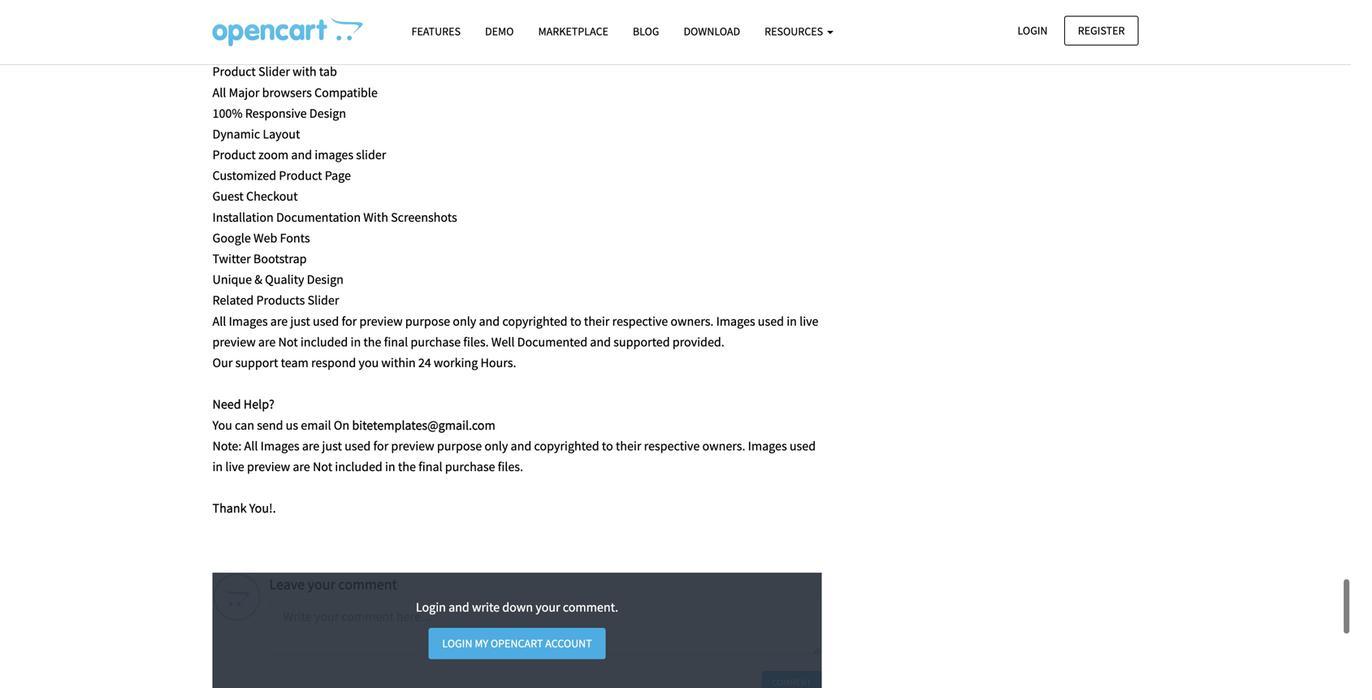 Task type: locate. For each thing, give the bounding box(es) containing it.
resources link
[[753, 17, 846, 46]]

unlimited
[[213, 1, 265, 17], [213, 22, 265, 38]]

1 vertical spatial for
[[373, 438, 389, 454]]

final
[[384, 334, 408, 350], [419, 459, 443, 475]]

1 vertical spatial respective
[[644, 438, 700, 454]]

1 horizontal spatial files.
[[498, 459, 523, 475]]

currency
[[268, 22, 317, 38]]

1 vertical spatial to
[[602, 438, 613, 454]]

files.
[[463, 334, 489, 350], [498, 459, 523, 475]]

and inside the need help? you can send us email on bitetemplates@gmail.com note: all images are just used for preview purpose only and copyrighted to their respective owners. images used in live preview are not included in the final purchase files.
[[511, 438, 532, 454]]

1 vertical spatial files.
[[498, 459, 523, 475]]

0 vertical spatial login
[[1018, 23, 1048, 38]]

0 vertical spatial all
[[213, 84, 226, 101]]

all down can
[[244, 438, 258, 454]]

tab
[[319, 64, 337, 80]]

0 vertical spatial unlimited
[[213, 1, 265, 17]]

1 horizontal spatial for
[[373, 438, 389, 454]]

1 vertical spatial copyrighted
[[534, 438, 599, 454]]

1 horizontal spatial their
[[616, 438, 642, 454]]

basic
[[213, 43, 241, 59]]

1 vertical spatial final
[[419, 459, 443, 475]]

related
[[213, 292, 254, 309]]

page
[[325, 168, 351, 184]]

need
[[213, 396, 241, 413]]

support
[[235, 355, 278, 371]]

not up team
[[278, 334, 298, 350]]

guest
[[213, 188, 244, 205]]

the up you
[[364, 334, 382, 350]]

included inside unlimited language supported unlimited currency supported basic coding knowledge require product slider with tab all major browsers compatible 100% responsive design dynamic layout product zoom and images slider customized product page guest checkout installation documentation with screenshots google web fonts twitter bootstrap unique & quality design related products slider all images are just used for preview purpose only and copyrighted to their respective owners. images used in live preview are not included in the final purchase files. well documented and supported provided. our support team respond you within 24 working hours.
[[301, 334, 348, 350]]

0 vertical spatial included
[[301, 334, 348, 350]]

marketplace
[[538, 24, 609, 39]]

preview up our
[[213, 334, 256, 350]]

1 horizontal spatial final
[[419, 459, 443, 475]]

used
[[313, 313, 339, 329], [758, 313, 784, 329], [345, 438, 371, 454], [790, 438, 816, 454]]

1 horizontal spatial just
[[322, 438, 342, 454]]

you!.
[[249, 500, 276, 517]]

just down on
[[322, 438, 342, 454]]

1 vertical spatial purpose
[[437, 438, 482, 454]]

slider right products
[[308, 292, 339, 309]]

to
[[570, 313, 582, 329], [602, 438, 613, 454]]

0 vertical spatial not
[[278, 334, 298, 350]]

only
[[453, 313, 476, 329], [485, 438, 508, 454]]

purpose down bitetemplates@gmail.com
[[437, 438, 482, 454]]

&
[[255, 272, 262, 288]]

just inside the need help? you can send us email on bitetemplates@gmail.com note: all images are just used for preview purpose only and copyrighted to their respective owners. images used in live preview are not included in the final purchase files.
[[322, 438, 342, 454]]

1 horizontal spatial only
[[485, 438, 508, 454]]

login and write down your comment.
[[416, 599, 619, 616]]

login left my
[[442, 636, 472, 651]]

final down bitetemplates@gmail.com
[[419, 459, 443, 475]]

1 horizontal spatial not
[[313, 459, 332, 475]]

slider
[[356, 147, 386, 163]]

owners.
[[671, 313, 714, 329], [703, 438, 746, 454]]

purpose
[[405, 313, 450, 329], [437, 438, 482, 454]]

1 vertical spatial supported
[[319, 22, 377, 38]]

live
[[800, 313, 819, 329], [225, 459, 244, 475]]

1 vertical spatial just
[[322, 438, 342, 454]]

0 vertical spatial purchase
[[411, 334, 461, 350]]

live inside unlimited language supported unlimited currency supported basic coding knowledge require product slider with tab all major browsers compatible 100% responsive design dynamic layout product zoom and images slider customized product page guest checkout installation documentation with screenshots google web fonts twitter bootstrap unique & quality design related products slider all images are just used for preview purpose only and copyrighted to their respective owners. images used in live preview are not included in the final purchase files. well documented and supported provided. our support team respond you within 24 working hours.
[[800, 313, 819, 329]]

and
[[291, 147, 312, 163], [479, 313, 500, 329], [590, 334, 611, 350], [511, 438, 532, 454], [449, 599, 470, 616]]

0 vertical spatial copyrighted
[[503, 313, 568, 329]]

on
[[334, 417, 350, 433]]

for inside the need help? you can send us email on bitetemplates@gmail.com note: all images are just used for preview purpose only and copyrighted to their respective owners. images used in live preview are not included in the final purchase files.
[[373, 438, 389, 454]]

my
[[475, 636, 488, 651]]

opencart - winehub opencart responsive theme (bar, restaurant, club) image
[[213, 17, 363, 46]]

twitter
[[213, 251, 251, 267]]

compatible
[[315, 84, 378, 101]]

product down dynamic
[[213, 147, 256, 163]]

your right down
[[536, 599, 560, 616]]

1 vertical spatial login
[[416, 599, 446, 616]]

1 unlimited from the top
[[213, 1, 265, 17]]

just inside unlimited language supported unlimited currency supported basic coding knowledge require product slider with tab all major browsers compatible 100% responsive design dynamic layout product zoom and images slider customized product page guest checkout installation documentation with screenshots google web fonts twitter bootstrap unique & quality design related products slider all images are just used for preview purpose only and copyrighted to their respective owners. images used in live preview are not included in the final purchase files. well documented and supported provided. our support team respond you within 24 working hours.
[[290, 313, 310, 329]]

0 vertical spatial final
[[384, 334, 408, 350]]

2 unlimited from the top
[[213, 22, 265, 38]]

all
[[213, 84, 226, 101], [213, 313, 226, 329], [244, 438, 258, 454]]

0 vertical spatial owners.
[[671, 313, 714, 329]]

just down products
[[290, 313, 310, 329]]

just
[[290, 313, 310, 329], [322, 438, 342, 454]]

1 horizontal spatial your
[[536, 599, 560, 616]]

files. inside the need help? you can send us email on bitetemplates@gmail.com note: all images are just used for preview purpose only and copyrighted to their respective owners. images used in live preview are not included in the final purchase files.
[[498, 459, 523, 475]]

0 horizontal spatial their
[[584, 313, 610, 329]]

1 vertical spatial purchase
[[445, 459, 495, 475]]

respective inside the need help? you can send us email on bitetemplates@gmail.com note: all images are just used for preview purpose only and copyrighted to their respective owners. images used in live preview are not included in the final purchase files.
[[644, 438, 700, 454]]

0 vertical spatial live
[[800, 313, 819, 329]]

not down email
[[313, 459, 332, 475]]

comment
[[338, 575, 397, 594]]

included
[[301, 334, 348, 350], [335, 459, 383, 475]]

1 vertical spatial only
[[485, 438, 508, 454]]

installation
[[213, 209, 274, 225]]

1 vertical spatial your
[[536, 599, 560, 616]]

preview up you
[[360, 313, 403, 329]]

0 vertical spatial purpose
[[405, 313, 450, 329]]

0 horizontal spatial to
[[570, 313, 582, 329]]

1 vertical spatial design
[[307, 272, 344, 288]]

preview down send
[[247, 459, 290, 475]]

1 horizontal spatial the
[[398, 459, 416, 475]]

blog link
[[621, 17, 672, 46]]

fonts
[[280, 230, 310, 246]]

not inside the need help? you can send us email on bitetemplates@gmail.com note: all images are just used for preview purpose only and copyrighted to their respective owners. images used in live preview are not included in the final purchase files.
[[313, 459, 332, 475]]

1 vertical spatial unlimited
[[213, 22, 265, 38]]

1 vertical spatial live
[[225, 459, 244, 475]]

0 vertical spatial for
[[342, 313, 357, 329]]

final up within
[[384, 334, 408, 350]]

not inside unlimited language supported unlimited currency supported basic coding knowledge require product slider with tab all major browsers compatible 100% responsive design dynamic layout product zoom and images slider customized product page guest checkout installation documentation with screenshots google web fonts twitter bootstrap unique & quality design related products slider all images are just used for preview purpose only and copyrighted to their respective owners. images used in live preview are not included in the final purchase files. well documented and supported provided. our support team respond you within 24 working hours.
[[278, 334, 298, 350]]

1 vertical spatial slider
[[308, 292, 339, 309]]

0 vertical spatial their
[[584, 313, 610, 329]]

included up the respond
[[301, 334, 348, 350]]

purchase up 24 at the left bottom
[[411, 334, 461, 350]]

browsers
[[262, 84, 312, 101]]

design right quality
[[307, 272, 344, 288]]

0 vertical spatial respective
[[612, 313, 668, 329]]

only down bitetemplates@gmail.com
[[485, 438, 508, 454]]

0 vertical spatial files.
[[463, 334, 489, 350]]

unlimited language supported unlimited currency supported basic coding knowledge require product slider with tab all major browsers compatible 100% responsive design dynamic layout product zoom and images slider customized product page guest checkout installation documentation with screenshots google web fonts twitter bootstrap unique & quality design related products slider all images are just used for preview purpose only and copyrighted to their respective owners. images used in live preview are not included in the final purchase files. well documented and supported provided. our support team respond you within 24 working hours.
[[213, 1, 819, 371]]

purchase down bitetemplates@gmail.com
[[445, 459, 495, 475]]

24
[[418, 355, 431, 371]]

register link
[[1064, 16, 1139, 45]]

preview
[[360, 313, 403, 329], [213, 334, 256, 350], [391, 438, 434, 454], [247, 459, 290, 475]]

login left write
[[416, 599, 446, 616]]

0 horizontal spatial slider
[[258, 64, 290, 80]]

0 horizontal spatial for
[[342, 313, 357, 329]]

download link
[[672, 17, 753, 46]]

1 horizontal spatial to
[[602, 438, 613, 454]]

their inside the need help? you can send us email on bitetemplates@gmail.com note: all images are just used for preview purpose only and copyrighted to their respective owners. images used in live preview are not included in the final purchase files.
[[616, 438, 642, 454]]

2 vertical spatial login
[[442, 636, 472, 651]]

your
[[308, 575, 335, 594], [536, 599, 560, 616]]

product down zoom on the top of page
[[279, 168, 322, 184]]

included down on
[[335, 459, 383, 475]]

2 vertical spatial all
[[244, 438, 258, 454]]

slider down coding
[[258, 64, 290, 80]]

images
[[229, 313, 268, 329], [716, 313, 755, 329], [261, 438, 300, 454], [748, 438, 787, 454]]

bitetemplates@gmail.com
[[352, 417, 496, 433]]

all up 100%
[[213, 84, 226, 101]]

for up the respond
[[342, 313, 357, 329]]

0 horizontal spatial not
[[278, 334, 298, 350]]

0 horizontal spatial final
[[384, 334, 408, 350]]

their inside unlimited language supported unlimited currency supported basic coding knowledge require product slider with tab all major browsers compatible 100% responsive design dynamic layout product zoom and images slider customized product page guest checkout installation documentation with screenshots google web fonts twitter bootstrap unique & quality design related products slider all images are just used for preview purpose only and copyrighted to their respective owners. images used in live preview are not included in the final purchase files. well documented and supported provided. our support team respond you within 24 working hours.
[[584, 313, 610, 329]]

0 horizontal spatial files.
[[463, 334, 489, 350]]

0 vertical spatial the
[[364, 334, 382, 350]]

features link
[[399, 17, 473, 46]]

1 vertical spatial their
[[616, 438, 642, 454]]

0 vertical spatial only
[[453, 313, 476, 329]]

well
[[491, 334, 515, 350]]

all down related
[[213, 313, 226, 329]]

purpose inside unlimited language supported unlimited currency supported basic coding knowledge require product slider with tab all major browsers compatible 100% responsive design dynamic layout product zoom and images slider customized product page guest checkout installation documentation with screenshots google web fonts twitter bootstrap unique & quality design related products slider all images are just used for preview purpose only and copyrighted to their respective owners. images used in live preview are not included in the final purchase files. well documented and supported provided. our support team respond you within 24 working hours.
[[405, 313, 450, 329]]

down
[[502, 599, 533, 616]]

0 horizontal spatial the
[[364, 334, 382, 350]]

design down compatible
[[309, 105, 346, 121]]

the down bitetemplates@gmail.com
[[398, 459, 416, 475]]

leave
[[269, 575, 305, 594]]

send
[[257, 417, 283, 433]]

not
[[278, 334, 298, 350], [313, 459, 332, 475]]

login for login
[[1018, 23, 1048, 38]]

product down basic
[[213, 64, 256, 80]]

bootstrap
[[253, 251, 307, 267]]

1 vertical spatial the
[[398, 459, 416, 475]]

customized
[[213, 168, 276, 184]]

final inside the need help? you can send us email on bitetemplates@gmail.com note: all images are just used for preview purpose only and copyrighted to their respective owners. images used in live preview are not included in the final purchase files.
[[419, 459, 443, 475]]

0 vertical spatial product
[[213, 64, 256, 80]]

only up working
[[453, 313, 476, 329]]

1 vertical spatial owners.
[[703, 438, 746, 454]]

0 vertical spatial just
[[290, 313, 310, 329]]

for down bitetemplates@gmail.com
[[373, 438, 389, 454]]

respective
[[612, 313, 668, 329], [644, 438, 700, 454]]

1 horizontal spatial live
[[800, 313, 819, 329]]

0 vertical spatial to
[[570, 313, 582, 329]]

purpose up 24 at the left bottom
[[405, 313, 450, 329]]

screenshots
[[391, 209, 457, 225]]

1 vertical spatial not
[[313, 459, 332, 475]]

copyrighted
[[503, 313, 568, 329], [534, 438, 599, 454]]

to inside unlimited language supported unlimited currency supported basic coding knowledge require product slider with tab all major browsers compatible 100% responsive design dynamic layout product zoom and images slider customized product page guest checkout installation documentation with screenshots google web fonts twitter bootstrap unique & quality design related products slider all images are just used for preview purpose only and copyrighted to their respective owners. images used in live preview are not included in the final purchase files. well documented and supported provided. our support team respond you within 24 working hours.
[[570, 313, 582, 329]]

your right leave
[[308, 575, 335, 594]]

the
[[364, 334, 382, 350], [398, 459, 416, 475]]

supported
[[614, 334, 670, 350]]

web
[[254, 230, 277, 246]]

are down products
[[270, 313, 288, 329]]

login left register
[[1018, 23, 1048, 38]]

0 horizontal spatial live
[[225, 459, 244, 475]]

their
[[584, 313, 610, 329], [616, 438, 642, 454]]

supported
[[323, 1, 381, 17], [319, 22, 377, 38]]

0 horizontal spatial just
[[290, 313, 310, 329]]

slider
[[258, 64, 290, 80], [308, 292, 339, 309]]

1 vertical spatial included
[[335, 459, 383, 475]]

0 horizontal spatial your
[[308, 575, 335, 594]]

0 horizontal spatial only
[[453, 313, 476, 329]]



Task type: vqa. For each thing, say whether or not it's contained in the screenshot.
the bottom just
yes



Task type: describe. For each thing, give the bounding box(es) containing it.
checkout
[[246, 188, 298, 205]]

team
[[281, 355, 309, 371]]

0 vertical spatial supported
[[323, 1, 381, 17]]

1 horizontal spatial slider
[[308, 292, 339, 309]]

with
[[293, 64, 317, 80]]

working
[[434, 355, 478, 371]]

demo
[[485, 24, 514, 39]]

for inside unlimited language supported unlimited currency supported basic coding knowledge require product slider with tab all major browsers compatible 100% responsive design dynamic layout product zoom and images slider customized product page guest checkout installation documentation with screenshots google web fonts twitter bootstrap unique & quality design related products slider all images are just used for preview purpose only and copyrighted to their respective owners. images used in live preview are not included in the final purchase files. well documented and supported provided. our support team respond you within 24 working hours.
[[342, 313, 357, 329]]

included inside the need help? you can send us email on bitetemplates@gmail.com note: all images are just used for preview purpose only and copyrighted to their respective owners. images used in live preview are not included in the final purchase files.
[[335, 459, 383, 475]]

blog
[[633, 24, 659, 39]]

us
[[286, 417, 298, 433]]

0 vertical spatial your
[[308, 575, 335, 594]]

comment.
[[563, 599, 619, 616]]

provided.
[[673, 334, 725, 350]]

you
[[359, 355, 379, 371]]

only inside unlimited language supported unlimited currency supported basic coding knowledge require product slider with tab all major browsers compatible 100% responsive design dynamic layout product zoom and images slider customized product page guest checkout installation documentation with screenshots google web fonts twitter bootstrap unique & quality design related products slider all images are just used for preview purpose only and copyrighted to their respective owners. images used in live preview are not included in the final purchase files. well documented and supported provided. our support team respond you within 24 working hours.
[[453, 313, 476, 329]]

purchase inside unlimited language supported unlimited currency supported basic coding knowledge require product slider with tab all major browsers compatible 100% responsive design dynamic layout product zoom and images slider customized product page guest checkout installation documentation with screenshots google web fonts twitter bootstrap unique & quality design related products slider all images are just used for preview purpose only and copyrighted to their respective owners. images used in live preview are not included in the final purchase files. well documented and supported provided. our support team respond you within 24 working hours.
[[411, 334, 461, 350]]

register
[[1078, 23, 1125, 38]]

you
[[213, 417, 232, 433]]

documented
[[517, 334, 588, 350]]

resources
[[765, 24, 826, 39]]

respective inside unlimited language supported unlimited currency supported basic coding knowledge require product slider with tab all major browsers compatible 100% responsive design dynamic layout product zoom and images slider customized product page guest checkout installation documentation with screenshots google web fonts twitter bootstrap unique & quality design related products slider all images are just used for preview purpose only and copyrighted to their respective owners. images used in live preview are not included in the final purchase files. well documented and supported provided. our support team respond you within 24 working hours.
[[612, 313, 668, 329]]

email
[[301, 417, 331, 433]]

are up "support"
[[258, 334, 276, 350]]

copyrighted inside the need help? you can send us email on bitetemplates@gmail.com note: all images are just used for preview purpose only and copyrighted to their respective owners. images used in live preview are not included in the final purchase files.
[[534, 438, 599, 454]]

login link
[[1004, 16, 1062, 45]]

owners. inside unlimited language supported unlimited currency supported basic coding knowledge require product slider with tab all major browsers compatible 100% responsive design dynamic layout product zoom and images slider customized product page guest checkout installation documentation with screenshots google web fonts twitter bootstrap unique & quality design related products slider all images are just used for preview purpose only and copyrighted to their respective owners. images used in live preview are not included in the final purchase files. well documented and supported provided. our support team respond you within 24 working hours.
[[671, 313, 714, 329]]

leave your comment
[[269, 575, 397, 594]]

documentation
[[276, 209, 361, 225]]

within
[[381, 355, 416, 371]]

need help? you can send us email on bitetemplates@gmail.com note: all images are just used for preview purpose only and copyrighted to their respective owners. images used in live preview are not included in the final purchase files.
[[213, 396, 816, 475]]

only inside the need help? you can send us email on bitetemplates@gmail.com note: all images are just used for preview purpose only and copyrighted to their respective owners. images used in live preview are not included in the final purchase files.
[[485, 438, 508, 454]]

are down email
[[302, 438, 320, 454]]

respond
[[311, 355, 356, 371]]

coding
[[244, 43, 282, 59]]

the inside unlimited language supported unlimited currency supported basic coding knowledge require product slider with tab all major browsers compatible 100% responsive design dynamic layout product zoom and images slider customized product page guest checkout installation documentation with screenshots google web fonts twitter bootstrap unique & quality design related products slider all images are just used for preview purpose only and copyrighted to their respective owners. images used in live preview are not included in the final purchase files. well documented and supported provided. our support team respond you within 24 working hours.
[[364, 334, 382, 350]]

note:
[[213, 438, 242, 454]]

features
[[412, 24, 461, 39]]

comment
[[772, 677, 811, 688]]

opencart
[[491, 636, 543, 651]]

to inside the need help? you can send us email on bitetemplates@gmail.com note: all images are just used for preview purpose only and copyrighted to their respective owners. images used in live preview are not included in the final purchase files.
[[602, 438, 613, 454]]

layout
[[263, 126, 300, 142]]

download
[[684, 24, 740, 39]]

login my opencart account link
[[429, 628, 606, 659]]

are down 'us'
[[293, 459, 310, 475]]

thank you!.
[[213, 500, 276, 517]]

write
[[472, 599, 500, 616]]

unique
[[213, 272, 252, 288]]

1 vertical spatial all
[[213, 313, 226, 329]]

with
[[363, 209, 388, 225]]

1 vertical spatial product
[[213, 147, 256, 163]]

demo link
[[473, 17, 526, 46]]

0 vertical spatial design
[[309, 105, 346, 121]]

responsive
[[245, 105, 307, 121]]

0 vertical spatial slider
[[258, 64, 290, 80]]

2 vertical spatial product
[[279, 168, 322, 184]]

zoom
[[258, 147, 289, 163]]

preview down bitetemplates@gmail.com
[[391, 438, 434, 454]]

thank
[[213, 500, 247, 517]]

images
[[315, 147, 354, 163]]

language
[[268, 1, 321, 17]]

copyrighted inside unlimited language supported unlimited currency supported basic coding knowledge require product slider with tab all major browsers compatible 100% responsive design dynamic layout product zoom and images slider customized product page guest checkout installation documentation with screenshots google web fonts twitter bootstrap unique & quality design related products slider all images are just used for preview purpose only and copyrighted to their respective owners. images used in live preview are not included in the final purchase files. well documented and supported provided. our support team respond you within 24 working hours.
[[503, 313, 568, 329]]

purpose inside the need help? you can send us email on bitetemplates@gmail.com note: all images are just used for preview purpose only and copyrighted to their respective owners. images used in live preview are not included in the final purchase files.
[[437, 438, 482, 454]]

dynamic
[[213, 126, 260, 142]]

the inside the need help? you can send us email on bitetemplates@gmail.com note: all images are just used for preview purpose only and copyrighted to their respective owners. images used in live preview are not included in the final purchase files.
[[398, 459, 416, 475]]

products
[[256, 292, 305, 309]]

owners. inside the need help? you can send us email on bitetemplates@gmail.com note: all images are just used for preview purpose only and copyrighted to their respective owners. images used in live preview are not included in the final purchase files.
[[703, 438, 746, 454]]

login for login and write down your comment.
[[416, 599, 446, 616]]

purchase inside the need help? you can send us email on bitetemplates@gmail.com note: all images are just used for preview purpose only and copyrighted to their respective owners. images used in live preview are not included in the final purchase files.
[[445, 459, 495, 475]]

our
[[213, 355, 233, 371]]

require
[[348, 43, 390, 59]]

hours.
[[481, 355, 516, 371]]

google
[[213, 230, 251, 246]]

marketplace link
[[526, 17, 621, 46]]

login my opencart account
[[442, 636, 592, 651]]

Leave your comment text field
[[269, 600, 822, 655]]

files. inside unlimited language supported unlimited currency supported basic coding knowledge require product slider with tab all major browsers compatible 100% responsive design dynamic layout product zoom and images slider customized product page guest checkout installation documentation with screenshots google web fonts twitter bootstrap unique & quality design related products slider all images are just used for preview purpose only and copyrighted to their respective owners. images used in live preview are not included in the final purchase files. well documented and supported provided. our support team respond you within 24 working hours.
[[463, 334, 489, 350]]

help?
[[244, 396, 274, 413]]

live inside the need help? you can send us email on bitetemplates@gmail.com note: all images are just used for preview purpose only and copyrighted to their respective owners. images used in live preview are not included in the final purchase files.
[[225, 459, 244, 475]]

100%
[[213, 105, 243, 121]]

final inside unlimited language supported unlimited currency supported basic coding knowledge require product slider with tab all major browsers compatible 100% responsive design dynamic layout product zoom and images slider customized product page guest checkout installation documentation with screenshots google web fonts twitter bootstrap unique & quality design related products slider all images are just used for preview purpose only and copyrighted to their respective owners. images used in live preview are not included in the final purchase files. well documented and supported provided. our support team respond you within 24 working hours.
[[384, 334, 408, 350]]

can
[[235, 417, 254, 433]]

comment button
[[762, 671, 822, 688]]

major
[[229, 84, 260, 101]]

quality
[[265, 272, 304, 288]]

account
[[545, 636, 592, 651]]

all inside the need help? you can send us email on bitetemplates@gmail.com note: all images are just used for preview purpose only and copyrighted to their respective owners. images used in live preview are not included in the final purchase files.
[[244, 438, 258, 454]]

login for login my opencart account
[[442, 636, 472, 651]]

knowledge
[[285, 43, 346, 59]]



